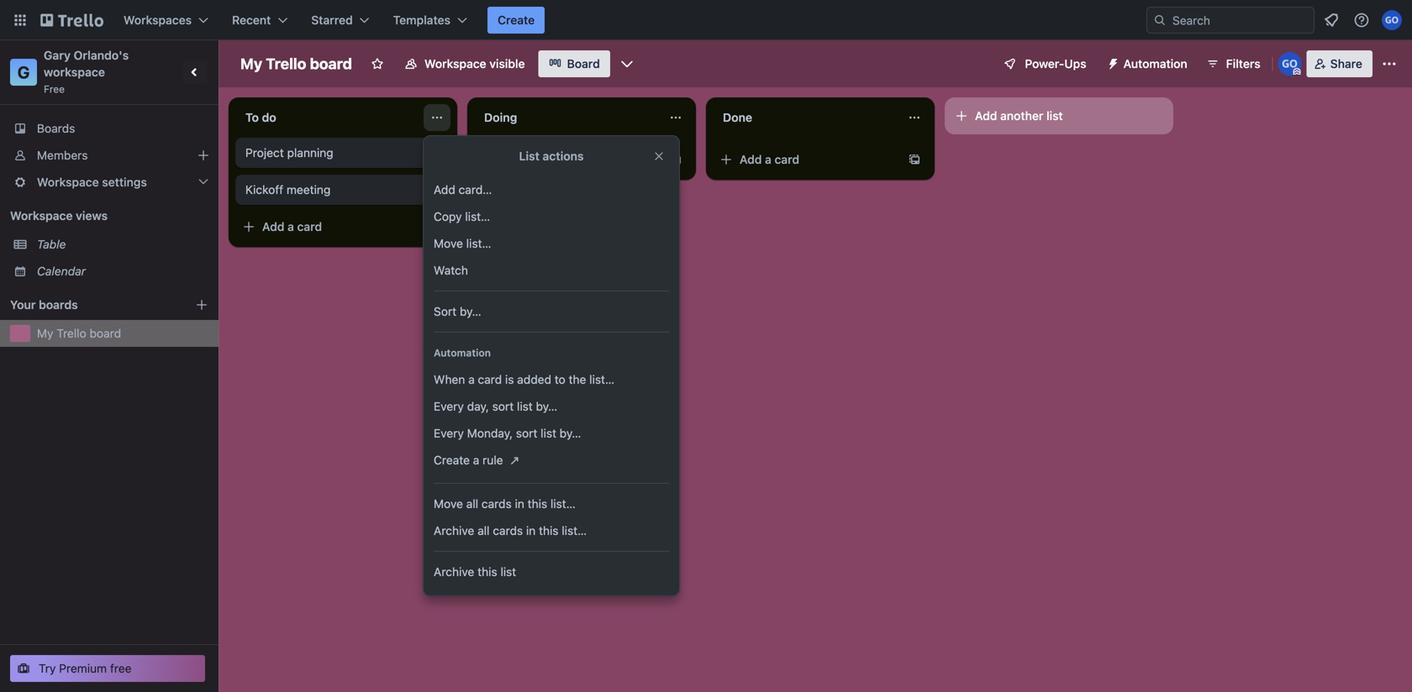 Task type: describe. For each thing, give the bounding box(es) containing it.
by… for monday,
[[560, 427, 581, 441]]

monday,
[[467, 427, 513, 441]]

table
[[37, 238, 66, 251]]

templates button
[[383, 7, 478, 34]]

open information menu image
[[1354, 12, 1371, 29]]

free
[[110, 662, 132, 676]]

to do
[[246, 111, 276, 124]]

list inside 'link'
[[517, 400, 533, 414]]

Board name text field
[[232, 50, 361, 77]]

power-ups button
[[992, 50, 1097, 77]]

to
[[246, 111, 259, 124]]

move list… link
[[424, 230, 679, 257]]

gary orlando's workspace link
[[44, 48, 132, 79]]

card down done text field
[[775, 153, 800, 167]]

watch
[[434, 264, 468, 278]]

list down archive all cards in this list…
[[501, 566, 516, 579]]

project
[[246, 146, 284, 160]]

workspace for workspace views
[[10, 209, 73, 223]]

cards for archive
[[493, 524, 523, 538]]

board
[[567, 57, 600, 71]]

ups
[[1065, 57, 1087, 71]]

workspace settings
[[37, 175, 147, 189]]

add up copy
[[434, 183, 456, 197]]

gary orlando's workspace free
[[44, 48, 132, 95]]

add down doing
[[501, 153, 523, 167]]

kickoff meeting
[[246, 183, 331, 197]]

is
[[505, 373, 514, 387]]

share button
[[1307, 50, 1373, 77]]

0 notifications image
[[1322, 10, 1342, 30]]

the
[[569, 373, 586, 387]]

create from template… image for to do
[[431, 220, 444, 234]]

board link
[[539, 50, 610, 77]]

power-
[[1025, 57, 1065, 71]]

add a card for 'add a card' button corresponding to to do
[[262, 220, 322, 234]]

trello inside "board name" text box
[[266, 55, 306, 73]]

project planning
[[246, 146, 334, 160]]

recent
[[232, 13, 271, 27]]

kickoff meeting link
[[246, 182, 441, 198]]

boards
[[39, 298, 78, 312]]

when
[[434, 373, 465, 387]]

my inside 'link'
[[37, 327, 53, 341]]

search image
[[1154, 13, 1167, 27]]

move all cards in this list… link
[[424, 491, 679, 518]]

0 vertical spatial by…
[[460, 305, 482, 319]]

add a card button for to do
[[235, 214, 424, 241]]

card up add card… link
[[536, 153, 561, 167]]

every day, sort list by… link
[[424, 394, 679, 420]]

watch link
[[424, 257, 679, 284]]

my inside "board name" text box
[[241, 55, 262, 73]]

workspaces
[[124, 13, 192, 27]]

every monday, sort list by…
[[434, 427, 581, 441]]

every monday, sort list by… link
[[424, 420, 679, 447]]

add a card for the rightmost 'add a card' button
[[740, 153, 800, 167]]

trello inside 'link'
[[57, 327, 86, 341]]

sort
[[434, 305, 457, 319]]

sort by…
[[434, 305, 482, 319]]

sort for day,
[[492, 400, 514, 414]]

members link
[[0, 142, 219, 169]]

workspaces button
[[114, 7, 219, 34]]

show menu image
[[1382, 56, 1398, 72]]

power-ups
[[1025, 57, 1087, 71]]

list… inside when a card is added to the list… link
[[590, 373, 615, 387]]

automation button
[[1100, 50, 1198, 77]]

add a card button for doing
[[474, 146, 663, 173]]

customize views image
[[619, 56, 636, 72]]

planning
[[287, 146, 334, 160]]

board inside text box
[[310, 55, 352, 73]]

templates
[[393, 13, 451, 27]]

g
[[17, 62, 30, 82]]

archive for archive all cards in this list…
[[434, 524, 475, 538]]

archive this list link
[[424, 559, 679, 586]]

list actions
[[519, 149, 584, 163]]

add another list button
[[945, 98, 1174, 135]]

Search field
[[1167, 8, 1314, 33]]

0 horizontal spatial automation
[[434, 347, 491, 359]]

move list…
[[434, 237, 492, 251]]

card down meeting
[[297, 220, 322, 234]]

archive for archive this list
[[434, 566, 475, 579]]

2 horizontal spatial add a card button
[[713, 146, 901, 173]]

this for archive all cards in this list…
[[539, 524, 559, 538]]

create from template… image for doing
[[669, 153, 683, 167]]

orlando's
[[74, 48, 129, 62]]

project planning link
[[246, 145, 441, 161]]

my trello board link
[[37, 325, 209, 342]]

sm image
[[1100, 50, 1124, 74]]

premium
[[59, 662, 107, 676]]

starred
[[311, 13, 353, 27]]

1 horizontal spatial add a card
[[501, 153, 561, 167]]

card…
[[459, 183, 492, 197]]

add for add another list 'button'
[[975, 109, 998, 123]]

workspace views
[[10, 209, 108, 223]]

share
[[1331, 57, 1363, 71]]

to
[[555, 373, 566, 387]]

your boards with 1 items element
[[10, 295, 170, 315]]

filters button
[[1201, 50, 1266, 77]]

your
[[10, 298, 36, 312]]

done
[[723, 111, 753, 124]]

my trello board inside "board name" text box
[[241, 55, 352, 73]]

board inside 'link'
[[90, 327, 121, 341]]

by… for day,
[[536, 400, 558, 414]]

list… inside move list… link
[[466, 237, 492, 251]]

list
[[519, 149, 540, 163]]

do
[[262, 111, 276, 124]]

move for move all cards in this list…
[[434, 497, 463, 511]]

list inside 'button'
[[1047, 109, 1064, 123]]

recent button
[[222, 7, 298, 34]]

every day, sort list by…
[[434, 400, 558, 414]]

free
[[44, 83, 65, 95]]

doing
[[484, 111, 517, 124]]

added
[[517, 373, 552, 387]]

meeting
[[287, 183, 331, 197]]

list… inside archive all cards in this list… 'link'
[[562, 524, 587, 538]]



Task type: vqa. For each thing, say whether or not it's contained in the screenshot.
Update assorted references on existing Marketing pages's "card"
no



Task type: locate. For each thing, give the bounding box(es) containing it.
table link
[[37, 236, 209, 253]]

back to home image
[[40, 7, 103, 34]]

0 horizontal spatial trello
[[57, 327, 86, 341]]

0 vertical spatial automation
[[1124, 57, 1188, 71]]

rule
[[483, 454, 503, 468]]

create for create a rule
[[434, 454, 470, 468]]

this up archive all cards in this list… 'link'
[[528, 497, 548, 511]]

sort for monday,
[[516, 427, 538, 441]]

add board image
[[195, 299, 209, 312]]

0 horizontal spatial by…
[[460, 305, 482, 319]]

1 move from the top
[[434, 237, 463, 251]]

copy
[[434, 210, 462, 224]]

add inside 'button'
[[975, 109, 998, 123]]

sort by… link
[[424, 299, 679, 325]]

all for archive
[[478, 524, 490, 538]]

list
[[1047, 109, 1064, 123], [517, 400, 533, 414], [541, 427, 557, 441], [501, 566, 516, 579]]

archive up archive this list
[[434, 524, 475, 538]]

0 vertical spatial cards
[[482, 497, 512, 511]]

1 horizontal spatial automation
[[1124, 57, 1188, 71]]

1 vertical spatial move
[[434, 497, 463, 511]]

my trello board down "your boards with 1 items" element
[[37, 327, 121, 341]]

2 horizontal spatial add a card
[[740, 153, 800, 167]]

0 vertical spatial my trello board
[[241, 55, 352, 73]]

1 horizontal spatial create
[[498, 13, 535, 27]]

workspace settings button
[[0, 169, 219, 196]]

this member is an admin of this board. image
[[1294, 68, 1302, 76]]

1 horizontal spatial gary orlando (garyorlando) image
[[1382, 10, 1403, 30]]

this down move all cards in this list… link
[[539, 524, 559, 538]]

add a card up add card… link
[[501, 153, 561, 167]]

day,
[[467, 400, 489, 414]]

list… down card…
[[465, 210, 490, 224]]

list down every day, sort list by… 'link'
[[541, 427, 557, 441]]

every inside every day, sort list by… 'link'
[[434, 400, 464, 414]]

workspace
[[425, 57, 487, 71], [37, 175, 99, 189], [10, 209, 73, 223]]

0 horizontal spatial my trello board
[[37, 327, 121, 341]]

0 vertical spatial my
[[241, 55, 262, 73]]

sort right day,
[[492, 400, 514, 414]]

1 horizontal spatial my
[[241, 55, 262, 73]]

workspace for workspace settings
[[37, 175, 99, 189]]

automation
[[1124, 57, 1188, 71], [434, 347, 491, 359]]

0 horizontal spatial create
[[434, 454, 470, 468]]

star or unstar board image
[[371, 57, 384, 71]]

add a card button up add card… link
[[474, 146, 663, 173]]

0 horizontal spatial add a card
[[262, 220, 322, 234]]

move
[[434, 237, 463, 251], [434, 497, 463, 511]]

in for archive all cards in this list…
[[526, 524, 536, 538]]

add a card button down kickoff meeting link
[[235, 214, 424, 241]]

board down starred
[[310, 55, 352, 73]]

every up create a rule
[[434, 427, 464, 441]]

try premium free
[[39, 662, 132, 676]]

settings
[[102, 175, 147, 189]]

in inside 'link'
[[526, 524, 536, 538]]

all down move all cards in this list…
[[478, 524, 490, 538]]

0 vertical spatial all
[[466, 497, 479, 511]]

2 archive from the top
[[434, 566, 475, 579]]

my down your boards
[[37, 327, 53, 341]]

2 every from the top
[[434, 427, 464, 441]]

workspace for workspace visible
[[425, 57, 487, 71]]

add left another
[[975, 109, 998, 123]]

a down kickoff meeting
[[288, 220, 294, 234]]

in up archive all cards in this list…
[[515, 497, 525, 511]]

add card…
[[434, 183, 492, 197]]

list right another
[[1047, 109, 1064, 123]]

create up visible
[[498, 13, 535, 27]]

this inside 'link'
[[539, 524, 559, 538]]

board down "your boards with 1 items" element
[[90, 327, 121, 341]]

add a card button down done text field
[[713, 146, 901, 173]]

add a card down done
[[740, 153, 800, 167]]

1 vertical spatial my
[[37, 327, 53, 341]]

0 horizontal spatial gary orlando (garyorlando) image
[[1279, 52, 1302, 76]]

by… down when a card is added to the list… link
[[536, 400, 558, 414]]

sort down every day, sort list by… 'link'
[[516, 427, 538, 441]]

g link
[[10, 59, 37, 86]]

0 vertical spatial archive
[[434, 524, 475, 538]]

0 vertical spatial gary orlando (garyorlando) image
[[1382, 10, 1403, 30]]

workspace up table at the left of page
[[10, 209, 73, 223]]

trello down "recent" popup button
[[266, 55, 306, 73]]

1 archive from the top
[[434, 524, 475, 538]]

calendar link
[[37, 263, 209, 280]]

calendar
[[37, 264, 86, 278]]

2 horizontal spatial create from template… image
[[908, 153, 922, 167]]

0 horizontal spatial sort
[[492, 400, 514, 414]]

1 vertical spatial my trello board
[[37, 327, 121, 341]]

create for create
[[498, 13, 535, 27]]

0 vertical spatial every
[[434, 400, 464, 414]]

0 vertical spatial workspace
[[425, 57, 487, 71]]

add for the rightmost 'add a card' button
[[740, 153, 762, 167]]

0 horizontal spatial add a card button
[[235, 214, 424, 241]]

1 horizontal spatial create from template… image
[[669, 153, 683, 167]]

add down kickoff
[[262, 220, 285, 234]]

switch to… image
[[12, 12, 29, 29]]

1 vertical spatial sort
[[516, 427, 538, 441]]

my trello board inside 'link'
[[37, 327, 121, 341]]

0 horizontal spatial in
[[515, 497, 525, 511]]

boards link
[[0, 115, 219, 142]]

primary element
[[0, 0, 1413, 40]]

members
[[37, 148, 88, 162]]

move for move list…
[[434, 237, 463, 251]]

1 every from the top
[[434, 400, 464, 414]]

0 vertical spatial sort
[[492, 400, 514, 414]]

views
[[76, 209, 108, 223]]

list… down copy list…
[[466, 237, 492, 251]]

starred button
[[301, 7, 380, 34]]

cards up archive all cards in this list…
[[482, 497, 512, 511]]

2 move from the top
[[434, 497, 463, 511]]

workspace visible button
[[394, 50, 535, 77]]

all down create a rule
[[466, 497, 479, 511]]

move down create a rule
[[434, 497, 463, 511]]

1 vertical spatial create
[[434, 454, 470, 468]]

add
[[975, 109, 998, 123], [501, 153, 523, 167], [740, 153, 762, 167], [434, 183, 456, 197], [262, 220, 285, 234]]

1 horizontal spatial board
[[310, 55, 352, 73]]

list… inside move all cards in this list… link
[[551, 497, 576, 511]]

2 horizontal spatial by…
[[560, 427, 581, 441]]

workspace inside workspace visible button
[[425, 57, 487, 71]]

your boards
[[10, 298, 78, 312]]

archive all cards in this list…
[[434, 524, 587, 538]]

every inside every monday, sort list by… link
[[434, 427, 464, 441]]

1 horizontal spatial trello
[[266, 55, 306, 73]]

every for every day, sort list by…
[[434, 400, 464, 414]]

workspace inside workspace settings popup button
[[37, 175, 99, 189]]

try
[[39, 662, 56, 676]]

1 vertical spatial workspace
[[37, 175, 99, 189]]

add another list
[[975, 109, 1064, 123]]

gary orlando (garyorlando) image inside primary element
[[1382, 10, 1403, 30]]

1 vertical spatial all
[[478, 524, 490, 538]]

add a card down kickoff meeting
[[262, 220, 322, 234]]

filters
[[1227, 57, 1261, 71]]

1 vertical spatial cards
[[493, 524, 523, 538]]

create button
[[488, 7, 545, 34]]

add card… link
[[424, 177, 679, 204]]

1 vertical spatial this
[[539, 524, 559, 538]]

1 vertical spatial trello
[[57, 327, 86, 341]]

cards down move all cards in this list…
[[493, 524, 523, 538]]

list… up archive all cards in this list… 'link'
[[551, 497, 576, 511]]

create a rule link
[[424, 447, 679, 477]]

all for move
[[466, 497, 479, 511]]

workspace down templates dropdown button at the top left of the page
[[425, 57, 487, 71]]

1 horizontal spatial sort
[[516, 427, 538, 441]]

this
[[528, 497, 548, 511], [539, 524, 559, 538], [478, 566, 498, 579]]

gary orlando (garyorlando) image
[[1382, 10, 1403, 30], [1279, 52, 1302, 76]]

when a card is added to the list… link
[[424, 367, 679, 394]]

create from template… image
[[669, 153, 683, 167], [908, 153, 922, 167], [431, 220, 444, 234]]

list…
[[465, 210, 490, 224], [466, 237, 492, 251], [590, 373, 615, 387], [551, 497, 576, 511], [562, 524, 587, 538]]

cards for move
[[482, 497, 512, 511]]

cards inside 'link'
[[493, 524, 523, 538]]

every for every monday, sort list by…
[[434, 427, 464, 441]]

2 vertical spatial by…
[[560, 427, 581, 441]]

all inside archive all cards in this list… 'link'
[[478, 524, 490, 538]]

0 vertical spatial board
[[310, 55, 352, 73]]

card
[[536, 153, 561, 167], [775, 153, 800, 167], [297, 220, 322, 234], [478, 373, 502, 387]]

add a card
[[501, 153, 561, 167], [740, 153, 800, 167], [262, 220, 322, 234]]

create left rule
[[434, 454, 470, 468]]

1 vertical spatial automation
[[434, 347, 491, 359]]

1 vertical spatial board
[[90, 327, 121, 341]]

all inside move all cards in this list… link
[[466, 497, 479, 511]]

by… right sort
[[460, 305, 482, 319]]

add down done
[[740, 153, 762, 167]]

trello
[[266, 55, 306, 73], [57, 327, 86, 341]]

list down when a card is added to the list…
[[517, 400, 533, 414]]

0 vertical spatial trello
[[266, 55, 306, 73]]

trello down boards
[[57, 327, 86, 341]]

archive down archive all cards in this list…
[[434, 566, 475, 579]]

workspace
[[44, 65, 105, 79]]

workspace visible
[[425, 57, 525, 71]]

list… right the
[[590, 373, 615, 387]]

automation up when
[[434, 347, 491, 359]]

To do text field
[[235, 104, 420, 131]]

archive all cards in this list… link
[[424, 518, 679, 545]]

1 vertical spatial every
[[434, 427, 464, 441]]

my trello board
[[241, 55, 352, 73], [37, 327, 121, 341]]

2 vertical spatial workspace
[[10, 209, 73, 223]]

automation inside button
[[1124, 57, 1188, 71]]

this for move all cards in this list…
[[528, 497, 548, 511]]

0 vertical spatial in
[[515, 497, 525, 511]]

a down done text field
[[765, 153, 772, 167]]

boards
[[37, 122, 75, 135]]

1 vertical spatial by…
[[536, 400, 558, 414]]

0 horizontal spatial board
[[90, 327, 121, 341]]

0 vertical spatial create
[[498, 13, 535, 27]]

archive inside 'link'
[[434, 524, 475, 538]]

kickoff
[[246, 183, 283, 197]]

a right when
[[469, 373, 475, 387]]

card left is
[[478, 373, 502, 387]]

archive this list
[[434, 566, 516, 579]]

another
[[1001, 109, 1044, 123]]

workspace down members
[[37, 175, 99, 189]]

Doing text field
[[474, 104, 659, 131]]

1 horizontal spatial by…
[[536, 400, 558, 414]]

my down recent
[[241, 55, 262, 73]]

in for move all cards in this list…
[[515, 497, 525, 511]]

0 vertical spatial this
[[528, 497, 548, 511]]

create a rule
[[434, 454, 503, 468]]

workspace navigation collapse icon image
[[183, 61, 207, 84]]

actions
[[543, 149, 584, 163]]

2 vertical spatial this
[[478, 566, 498, 579]]

1 horizontal spatial add a card button
[[474, 146, 663, 173]]

1 vertical spatial archive
[[434, 566, 475, 579]]

add a card button
[[474, 146, 663, 173], [713, 146, 901, 173], [235, 214, 424, 241]]

0 horizontal spatial create from template… image
[[431, 220, 444, 234]]

card inside when a card is added to the list… link
[[478, 373, 502, 387]]

0 horizontal spatial my
[[37, 327, 53, 341]]

move all cards in this list…
[[434, 497, 576, 511]]

when a card is added to the list…
[[434, 373, 615, 387]]

in down move all cards in this list… link
[[526, 524, 536, 538]]

1 horizontal spatial in
[[526, 524, 536, 538]]

this down archive all cards in this list…
[[478, 566, 498, 579]]

in
[[515, 497, 525, 511], [526, 524, 536, 538]]

my trello board down starred
[[241, 55, 352, 73]]

1 horizontal spatial my trello board
[[241, 55, 352, 73]]

by…
[[460, 305, 482, 319], [536, 400, 558, 414], [560, 427, 581, 441]]

gary orlando (garyorlando) image right open information menu 'icon'
[[1382, 10, 1403, 30]]

sort inside 'link'
[[492, 400, 514, 414]]

a left actions at the left top of the page
[[527, 153, 533, 167]]

by… inside 'link'
[[536, 400, 558, 414]]

copy list…
[[434, 210, 490, 224]]

0 vertical spatial move
[[434, 237, 463, 251]]

gary orlando (garyorlando) image right the filters
[[1279, 52, 1302, 76]]

board
[[310, 55, 352, 73], [90, 327, 121, 341]]

archive
[[434, 524, 475, 538], [434, 566, 475, 579]]

1 vertical spatial gary orlando (garyorlando) image
[[1279, 52, 1302, 76]]

list… down move all cards in this list… link
[[562, 524, 587, 538]]

visible
[[490, 57, 525, 71]]

Done text field
[[713, 104, 898, 131]]

list… inside copy list… link
[[465, 210, 490, 224]]

1 vertical spatial in
[[526, 524, 536, 538]]

create inside button
[[498, 13, 535, 27]]

add for 'add a card' button corresponding to to do
[[262, 220, 285, 234]]

a left rule
[[473, 454, 480, 468]]

every down when
[[434, 400, 464, 414]]

every
[[434, 400, 464, 414], [434, 427, 464, 441]]

a
[[527, 153, 533, 167], [765, 153, 772, 167], [288, 220, 294, 234], [469, 373, 475, 387], [473, 454, 480, 468]]

try premium free button
[[10, 656, 205, 683]]

move down copy
[[434, 237, 463, 251]]

by… down every day, sort list by… 'link'
[[560, 427, 581, 441]]

automation down the search image
[[1124, 57, 1188, 71]]



